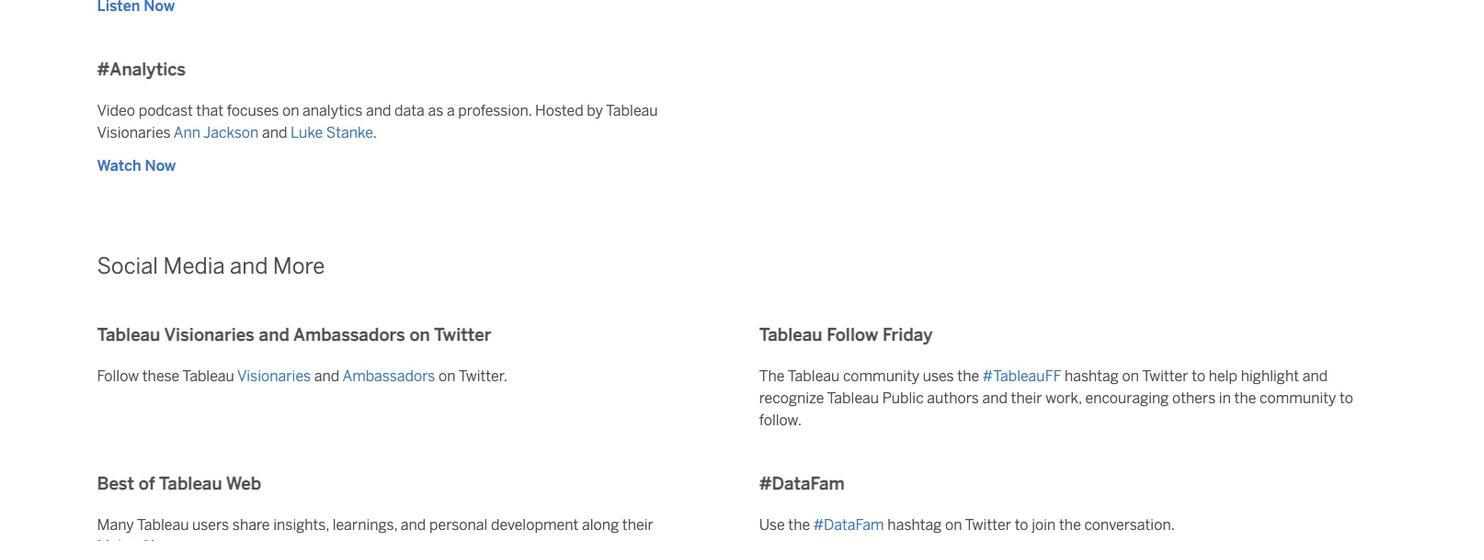 Task type: vqa. For each thing, say whether or not it's contained in the screenshot.
duplicate icon
no



Task type: locate. For each thing, give the bounding box(es) containing it.
2 vertical spatial twitter
[[965, 516, 1011, 534]]

0 vertical spatial their
[[1011, 390, 1042, 407]]

that
[[196, 102, 223, 119]]

jackson
[[203, 124, 259, 141]]

0 vertical spatial a
[[447, 102, 455, 119]]

highlight
[[1241, 368, 1299, 385]]

0 vertical spatial hashtag
[[1064, 368, 1119, 385]]

and inside video podcast that focuses on analytics and data as a profession. hosted by tableau visionaries
[[366, 102, 391, 119]]

ann
[[174, 124, 201, 141]]

and up the . at the left top of the page
[[366, 102, 391, 119]]

on down the "users"
[[206, 538, 223, 541]]

a right as
[[447, 102, 455, 119]]

profession.
[[458, 102, 532, 119]]

on
[[282, 102, 299, 119], [410, 325, 430, 346], [439, 368, 456, 385], [1122, 368, 1139, 385], [945, 516, 962, 534], [206, 538, 223, 541]]

users
[[192, 516, 229, 534]]

but
[[607, 538, 629, 541]]

#datafam right use
[[813, 516, 884, 534]]

ambassadors
[[293, 325, 405, 346], [342, 368, 435, 385]]

and
[[366, 102, 391, 119], [262, 124, 287, 141], [230, 253, 268, 280], [259, 325, 289, 346], [314, 368, 339, 385], [1302, 368, 1328, 385], [982, 390, 1008, 407], [401, 516, 426, 534]]

visionaries down video on the top of the page
[[97, 124, 171, 141]]

tableau inside hashtag on twitter to help highlight and recognize tableau public authors and their work, encouraging others in the community to follow.
[[827, 390, 879, 407]]

on up encouraging
[[1122, 368, 1139, 385]]

on inside hashtag on twitter to help highlight and recognize tableau public authors and their work, encouraging others in the community to follow.
[[1122, 368, 1139, 385]]

twitter up others
[[1142, 368, 1188, 385]]

their up but
[[622, 516, 653, 534]]

the inside hashtag on twitter to help highlight and recognize tableau public authors and their work, encouraging others in the community to follow.
[[1234, 390, 1256, 407]]

follow left friday
[[827, 325, 878, 346]]

ann jackson and luke stanke .
[[174, 124, 377, 141]]

share
[[232, 516, 270, 534]]

twitter
[[434, 325, 491, 346], [1142, 368, 1188, 385], [965, 516, 1011, 534]]

0 vertical spatial twitter
[[434, 325, 491, 346]]

community up 'public'
[[843, 368, 919, 385]]

on up ann jackson and luke stanke .
[[282, 102, 299, 119]]

tableau up the recognize
[[788, 368, 840, 385]]

follow
[[827, 325, 878, 346], [97, 368, 139, 385]]

social
[[97, 253, 158, 280]]

their down #tableauff link
[[1011, 390, 1042, 407]]

0 horizontal spatial hashtag
[[887, 516, 942, 534]]

analytics
[[303, 102, 362, 119]]

1 vertical spatial ambassadors
[[342, 368, 435, 385]]

#tableauff
[[983, 368, 1061, 385]]

and right highlight
[[1302, 368, 1328, 385]]

join
[[1032, 516, 1056, 534]]

tableau right 'of'
[[159, 473, 222, 494]]

on inside many tableau users share insights, learnings, and personal development along their tableau journey on their own personal blogs. there are too many to list here, but a goo
[[206, 538, 223, 541]]

learnings,
[[332, 516, 397, 534]]

hashtag on twitter to help highlight and recognize tableau public authors and their work, encouraging others in the community to follow.
[[759, 368, 1353, 430]]

uses
[[923, 368, 954, 385]]

1 horizontal spatial personal
[[429, 516, 488, 534]]

a right but
[[633, 538, 641, 541]]

1 horizontal spatial hashtag
[[1064, 368, 1119, 385]]

the
[[957, 368, 979, 385], [1234, 390, 1256, 407], [788, 516, 810, 534], [1059, 516, 1081, 534]]

1 vertical spatial community
[[1260, 390, 1336, 407]]

.
[[373, 124, 377, 141]]

their
[[1011, 390, 1042, 407], [622, 516, 653, 534], [226, 538, 258, 541]]

1 horizontal spatial twitter
[[965, 516, 1011, 534]]

visionaries link
[[237, 368, 311, 385]]

visionaries down tableau visionaries and ambassadors on twitter
[[237, 368, 311, 385]]

0 horizontal spatial personal
[[292, 538, 350, 541]]

tableau left 'public'
[[827, 390, 879, 407]]

best
[[97, 473, 134, 494]]

and down #tableauff
[[982, 390, 1008, 407]]

hashtag right #datafam link on the bottom of page
[[887, 516, 942, 534]]

0 horizontal spatial a
[[447, 102, 455, 119]]

journey
[[152, 538, 203, 541]]

1 vertical spatial a
[[633, 538, 641, 541]]

1 vertical spatial twitter
[[1142, 368, 1188, 385]]

1 vertical spatial follow
[[97, 368, 139, 385]]

use the #datafam hashtag on twitter to join the conversation.
[[759, 516, 1175, 534]]

1 horizontal spatial their
[[622, 516, 653, 534]]

the right "in"
[[1234, 390, 1256, 407]]

watch now
[[97, 157, 176, 174]]

use
[[759, 516, 785, 534]]

others
[[1172, 390, 1216, 407]]

personal
[[429, 516, 488, 534], [292, 538, 350, 541]]

their down the "share"
[[226, 538, 258, 541]]

visionaries
[[97, 124, 171, 141], [164, 325, 255, 346], [237, 368, 311, 385]]

tableau down the many
[[97, 538, 149, 541]]

twitter for tableau visionaries and ambassadors on twitter
[[434, 325, 491, 346]]

0 vertical spatial visionaries
[[97, 124, 171, 141]]

media
[[163, 253, 225, 280]]

hashtag inside hashtag on twitter to help highlight and recognize tableau public authors and their work, encouraging others in the community to follow.
[[1064, 368, 1119, 385]]

help
[[1209, 368, 1238, 385]]

and up the visionaries link at the bottom of page
[[259, 325, 289, 346]]

1 horizontal spatial follow
[[827, 325, 878, 346]]

0 horizontal spatial their
[[226, 538, 258, 541]]

video
[[97, 102, 135, 119]]

stanke
[[326, 124, 373, 141]]

hashtag
[[1064, 368, 1119, 385], [887, 516, 942, 534]]

twitter inside hashtag on twitter to help highlight and recognize tableau public authors and their work, encouraging others in the community to follow.
[[1142, 368, 1188, 385]]

0 vertical spatial community
[[843, 368, 919, 385]]

twitter up twitter.
[[434, 325, 491, 346]]

visionaries up these
[[164, 325, 255, 346]]

personal up are
[[429, 516, 488, 534]]

community
[[843, 368, 919, 385], [1260, 390, 1336, 407]]

2 horizontal spatial their
[[1011, 390, 1042, 407]]

the up authors
[[957, 368, 979, 385]]

tableau
[[606, 102, 658, 119], [97, 325, 160, 346], [759, 325, 822, 346], [182, 368, 234, 385], [788, 368, 840, 385], [827, 390, 879, 407], [159, 473, 222, 494], [137, 516, 189, 534], [97, 538, 149, 541]]

hashtag up work,
[[1064, 368, 1119, 385]]

1 vertical spatial personal
[[292, 538, 350, 541]]

public
[[882, 390, 924, 407]]

0 vertical spatial follow
[[827, 325, 878, 346]]

1 vertical spatial their
[[622, 516, 653, 534]]

tableau right by
[[606, 102, 658, 119]]

the
[[759, 368, 785, 385]]

podcast
[[138, 102, 193, 119]]

twitter.
[[458, 368, 508, 385]]

and inside many tableau users share insights, learnings, and personal development along their tableau journey on their own personal blogs. there are too many to list here, but a goo
[[401, 516, 426, 534]]

a
[[447, 102, 455, 119], [633, 538, 641, 541]]

1 horizontal spatial a
[[633, 538, 641, 541]]

#datafam
[[759, 473, 845, 494], [813, 516, 884, 534]]

1 vertical spatial visionaries
[[164, 325, 255, 346]]

0 vertical spatial ambassadors
[[293, 325, 405, 346]]

1 horizontal spatial community
[[1260, 390, 1336, 407]]

#datafam up use
[[759, 473, 845, 494]]

community down highlight
[[1260, 390, 1336, 407]]

web
[[226, 473, 261, 494]]

#analytics
[[97, 59, 186, 79]]

luke stanke link
[[291, 124, 373, 141]]

the right join
[[1059, 516, 1081, 534]]

the tableau community uses the #tableauff
[[759, 368, 1061, 385]]

recognize
[[759, 390, 824, 407]]

follow left these
[[97, 368, 139, 385]]

follow.
[[759, 412, 802, 430]]

development
[[491, 516, 579, 534]]

0 vertical spatial personal
[[429, 516, 488, 534]]

tableau inside video podcast that focuses on analytics and data as a profession. hosted by tableau visionaries
[[606, 102, 658, 119]]

twitter left join
[[965, 516, 1011, 534]]

a inside video podcast that focuses on analytics and data as a profession. hosted by tableau visionaries
[[447, 102, 455, 119]]

to
[[1192, 368, 1205, 385], [1339, 390, 1353, 407], [1015, 516, 1028, 534], [530, 538, 544, 541]]

by
[[587, 102, 603, 119]]

personal down "insights,"
[[292, 538, 350, 541]]

along
[[582, 516, 619, 534]]

their inside hashtag on twitter to help highlight and recognize tableau public authors and their work, encouraging others in the community to follow.
[[1011, 390, 1042, 407]]

0 horizontal spatial community
[[843, 368, 919, 385]]

to inside many tableau users share insights, learnings, and personal development along their tableau journey on their own personal blogs. there are too many to list here, but a goo
[[530, 538, 544, 541]]

0 horizontal spatial twitter
[[434, 325, 491, 346]]

and up there
[[401, 516, 426, 534]]

#datafam link
[[813, 516, 884, 534]]

2 horizontal spatial twitter
[[1142, 368, 1188, 385]]

watch now link
[[97, 155, 176, 177]]

these
[[142, 368, 179, 385]]



Task type: describe. For each thing, give the bounding box(es) containing it.
and down focuses
[[262, 124, 287, 141]]

too
[[464, 538, 486, 541]]

insights,
[[273, 516, 329, 534]]

on inside video podcast that focuses on analytics and data as a profession. hosted by tableau visionaries
[[282, 102, 299, 119]]

0 horizontal spatial follow
[[97, 368, 139, 385]]

own
[[261, 538, 289, 541]]

here,
[[570, 538, 603, 541]]

watch
[[97, 157, 141, 174]]

tableau visionaries and ambassadors on twitter
[[97, 325, 491, 346]]

many
[[489, 538, 527, 541]]

visionaries inside video podcast that focuses on analytics and data as a profession. hosted by tableau visionaries
[[97, 124, 171, 141]]

data
[[394, 102, 425, 119]]

now
[[145, 157, 176, 174]]

2 vertical spatial visionaries
[[237, 368, 311, 385]]

follow these tableau visionaries and ambassadors on twitter.
[[97, 368, 508, 385]]

many tableau users share insights, learnings, and personal development along their tableau journey on their own personal blogs. there are too many to list here, but a goo
[[97, 516, 678, 541]]

blogs.
[[354, 538, 394, 541]]

there
[[396, 538, 435, 541]]

1 vertical spatial hashtag
[[887, 516, 942, 534]]

ambassadors link
[[342, 368, 435, 385]]

video podcast that focuses on analytics and data as a profession. hosted by tableau visionaries
[[97, 102, 658, 141]]

many
[[97, 516, 134, 534]]

tableau up these
[[97, 325, 160, 346]]

on left join
[[945, 516, 962, 534]]

tableau up journey
[[137, 516, 189, 534]]

in
[[1219, 390, 1231, 407]]

2 vertical spatial their
[[226, 538, 258, 541]]

1 vertical spatial #datafam
[[813, 516, 884, 534]]

work,
[[1046, 390, 1082, 407]]

on up ambassadors link
[[410, 325, 430, 346]]

and down tableau visionaries and ambassadors on twitter
[[314, 368, 339, 385]]

the right use
[[788, 516, 810, 534]]

hosted
[[535, 102, 584, 119]]

friday
[[882, 325, 933, 346]]

tableau follow friday
[[759, 325, 933, 346]]

0 vertical spatial #datafam
[[759, 473, 845, 494]]

best of tableau web
[[97, 473, 261, 494]]

encouraging
[[1085, 390, 1169, 407]]

tableau right these
[[182, 368, 234, 385]]

tableau up the
[[759, 325, 822, 346]]

community inside hashtag on twitter to help highlight and recognize tableau public authors and their work, encouraging others in the community to follow.
[[1260, 390, 1336, 407]]

on left twitter.
[[439, 368, 456, 385]]

#tableauff link
[[983, 368, 1061, 385]]

and left more
[[230, 253, 268, 280]]

conversation.
[[1084, 516, 1175, 534]]

twitter for use the #datafam hashtag on twitter to join the conversation.
[[965, 516, 1011, 534]]

ann jackson link
[[174, 124, 259, 141]]

social media and more
[[97, 253, 325, 280]]

luke
[[291, 124, 323, 141]]

are
[[439, 538, 460, 541]]

focuses
[[227, 102, 279, 119]]

authors
[[927, 390, 979, 407]]

more
[[273, 253, 325, 280]]

list
[[547, 538, 567, 541]]

of
[[139, 473, 155, 494]]

as
[[428, 102, 443, 119]]

a inside many tableau users share insights, learnings, and personal development along their tableau journey on their own personal blogs. there are too many to list here, but a goo
[[633, 538, 641, 541]]



